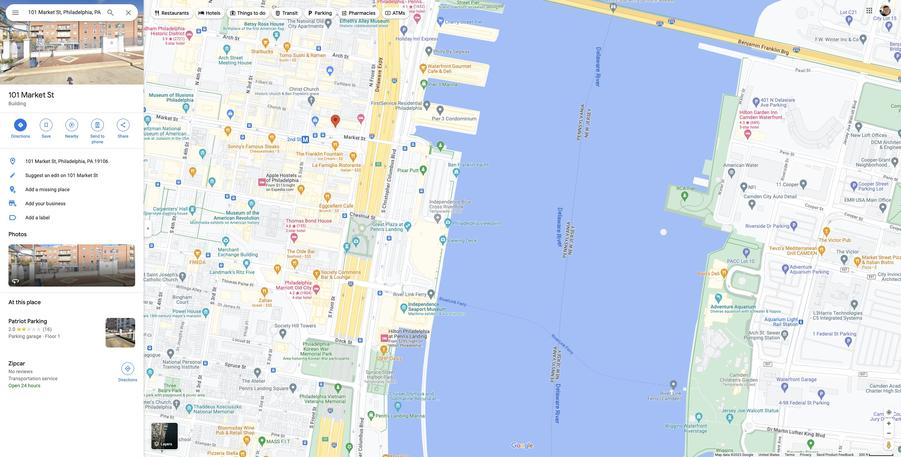 Task type: vqa. For each thing, say whether or not it's contained in the screenshot.


Task type: describe. For each thing, give the bounding box(es) containing it.

[[275, 9, 281, 17]]


[[230, 9, 236, 17]]

101 market st, philadelphia, pa 19106
[[25, 158, 108, 164]]

market inside 'button'
[[77, 173, 92, 178]]

market for st,
[[35, 158, 50, 164]]

show street view coverage image
[[884, 439, 894, 450]]

google account: ben chafik  
(ben.chafik@adept.ai) image
[[880, 5, 891, 16]]

a for missing
[[35, 187, 38, 192]]

hours
[[28, 383, 40, 388]]


[[94, 121, 101, 129]]

directions inside the actions for 101 market st 'region'
[[11, 134, 30, 139]]

101 for st,
[[25, 158, 34, 164]]

zipcar
[[8, 360, 25, 367]]

suggest an edit on 101 market st
[[25, 173, 98, 178]]

reviews
[[16, 369, 33, 374]]

add a missing place
[[25, 187, 70, 192]]

st inside 'button'
[[93, 173, 98, 178]]

101 inside 'button'
[[67, 173, 76, 178]]

patriot
[[8, 318, 26, 325]]


[[43, 121, 49, 129]]

states
[[770, 453, 780, 457]]

parking for patriot
[[27, 318, 47, 325]]

map
[[715, 453, 722, 457]]

market for st
[[21, 90, 46, 100]]

19106
[[94, 158, 108, 164]]

actions for 101 market st region
[[0, 113, 144, 148]]

pa
[[87, 158, 93, 164]]

·
[[43, 333, 44, 339]]

 pharmacies
[[341, 9, 376, 17]]

things
[[237, 10, 253, 16]]


[[11, 8, 20, 18]]

directions image
[[125, 366, 131, 372]]

hotels
[[206, 10, 221, 16]]

building
[[8, 101, 26, 106]]

united states button
[[759, 453, 780, 457]]

do
[[260, 10, 266, 16]]

business
[[46, 201, 66, 206]]

google
[[743, 453, 754, 457]]

an
[[45, 173, 50, 178]]

terms button
[[785, 453, 795, 457]]

 restaurants
[[154, 9, 189, 17]]

0 horizontal spatial place
[[27, 299, 41, 306]]

edit
[[51, 173, 59, 178]]

 search field
[[6, 4, 138, 23]]

united
[[759, 453, 769, 457]]

2.0
[[8, 326, 15, 332]]

map data ©2023 google
[[715, 453, 754, 457]]

phone
[[92, 139, 103, 144]]

united states
[[759, 453, 780, 457]]

zoom in image
[[887, 421, 892, 426]]

at
[[8, 299, 14, 306]]

add your business
[[25, 201, 66, 206]]

(16)
[[43, 326, 52, 332]]

open
[[8, 383, 20, 388]]

terms
[[785, 453, 795, 457]]

send product feedback
[[817, 453, 854, 457]]

privacy button
[[800, 453, 812, 457]]

send for send product feedback
[[817, 453, 825, 457]]

 transit
[[275, 9, 298, 17]]

footer inside google maps element
[[715, 453, 859, 457]]

nearby
[[65, 134, 79, 139]]

zoom out image
[[887, 431, 892, 436]]

0 horizontal spatial parking
[[8, 333, 25, 339]]

add your business link
[[0, 197, 144, 211]]

 atms
[[385, 9, 405, 17]]


[[198, 9, 204, 17]]

to inside  things to do
[[254, 10, 258, 16]]

privacy
[[800, 453, 812, 457]]

data
[[723, 453, 730, 457]]

patriot parking
[[8, 318, 47, 325]]

philadelphia,
[[58, 158, 86, 164]]

floor
[[45, 333, 56, 339]]

show your location image
[[886, 409, 893, 416]]

suggest
[[25, 173, 43, 178]]

label
[[39, 215, 50, 220]]

your
[[35, 201, 45, 206]]

suggest an edit on 101 market st button
[[0, 168, 144, 182]]

on
[[61, 173, 66, 178]]


[[307, 9, 313, 17]]

 parking
[[307, 9, 332, 17]]



Task type: locate. For each thing, give the bounding box(es) containing it.
1 vertical spatial parking
[[27, 318, 47, 325]]

ft
[[866, 453, 869, 457]]

 hotels
[[198, 9, 221, 17]]

to up phone
[[101, 134, 105, 139]]

200
[[859, 453, 865, 457]]

a for label
[[35, 215, 38, 220]]

missing
[[39, 187, 57, 192]]


[[341, 9, 348, 17]]

market
[[21, 90, 46, 100], [35, 158, 50, 164], [77, 173, 92, 178]]


[[17, 121, 24, 129]]

1 vertical spatial market
[[35, 158, 50, 164]]

market inside 101 market st building
[[21, 90, 46, 100]]

st up  at the top of the page
[[47, 90, 54, 100]]

2 a from the top
[[35, 215, 38, 220]]

1 horizontal spatial parking
[[27, 318, 47, 325]]


[[120, 121, 126, 129]]

0 horizontal spatial directions
[[11, 134, 30, 139]]

0 horizontal spatial st
[[47, 90, 54, 100]]

0 vertical spatial place
[[58, 187, 70, 192]]

101 up building
[[8, 90, 19, 100]]

send up phone
[[90, 134, 100, 139]]

collapse side panel image
[[144, 225, 152, 232]]

2 vertical spatial market
[[77, 173, 92, 178]]

2.0 stars 16 reviews image
[[8, 326, 52, 333]]

2 horizontal spatial 101
[[67, 173, 76, 178]]

parking right 
[[315, 10, 332, 16]]

send
[[90, 134, 100, 139], [817, 453, 825, 457]]

parking down the 2.0 at left bottom
[[8, 333, 25, 339]]

add
[[25, 187, 34, 192], [25, 201, 34, 206], [25, 215, 34, 220]]

transportation
[[8, 376, 41, 381]]

send to phone
[[90, 134, 105, 144]]

1 a from the top
[[35, 187, 38, 192]]

send product feedback button
[[817, 453, 854, 457]]

st inside 101 market st building
[[47, 90, 54, 100]]

directions
[[11, 134, 30, 139], [118, 378, 137, 382]]

directions down 
[[11, 134, 30, 139]]

0 vertical spatial 101
[[8, 90, 19, 100]]

200 ft
[[859, 453, 869, 457]]

none field inside the 101 market st, philadelphia, pa 19106 field
[[28, 8, 101, 17]]

1 horizontal spatial send
[[817, 453, 825, 457]]

2 horizontal spatial parking
[[315, 10, 332, 16]]

this
[[16, 299, 25, 306]]

a
[[35, 187, 38, 192], [35, 215, 38, 220]]

0 vertical spatial market
[[21, 90, 46, 100]]

parking up 2.0 stars 16 reviews 'image' on the left
[[27, 318, 47, 325]]

101 market st, philadelphia, pa 19106 button
[[0, 154, 144, 168]]

at this place
[[8, 299, 41, 306]]

101 Market St, Philadelphia, PA 19106 field
[[6, 4, 138, 21]]

place inside button
[[58, 187, 70, 192]]

no
[[8, 369, 15, 374]]

google maps element
[[0, 0, 902, 457]]

place down on
[[58, 187, 70, 192]]

 things to do
[[230, 9, 266, 17]]

0 vertical spatial to
[[254, 10, 258, 16]]

1 horizontal spatial directions
[[118, 378, 137, 382]]

0 vertical spatial st
[[47, 90, 54, 100]]

add a label button
[[0, 211, 144, 225]]

st
[[47, 90, 54, 100], [93, 173, 98, 178]]

101 market st main content
[[0, 0, 144, 457]]

pharmacies
[[349, 10, 376, 16]]

add left "label" at the top of the page
[[25, 215, 34, 220]]

layers
[[161, 442, 172, 447]]

0 vertical spatial parking
[[315, 10, 332, 16]]

1 horizontal spatial st
[[93, 173, 98, 178]]


[[154, 9, 160, 17]]

add inside button
[[25, 215, 34, 220]]

1 horizontal spatial 101
[[25, 158, 34, 164]]

atms
[[393, 10, 405, 16]]

101 inside button
[[25, 158, 34, 164]]

st down 19106 on the top of the page
[[93, 173, 98, 178]]

None field
[[28, 8, 101, 17]]

photos
[[8, 231, 27, 238]]

2 add from the top
[[25, 201, 34, 206]]

parking for 
[[315, 10, 332, 16]]

add for add your business
[[25, 201, 34, 206]]

directions inside button
[[118, 378, 137, 382]]

add for add a label
[[25, 215, 34, 220]]

zipcar no reviews transportation service open 24 hours
[[8, 360, 58, 388]]

 button
[[6, 4, 25, 23]]

market up building
[[21, 90, 46, 100]]


[[69, 121, 75, 129]]

a inside 'add a label' button
[[35, 215, 38, 220]]

1 vertical spatial a
[[35, 215, 38, 220]]

1 vertical spatial directions
[[118, 378, 137, 382]]

1 vertical spatial send
[[817, 453, 825, 457]]

3 add from the top
[[25, 215, 34, 220]]

1 vertical spatial st
[[93, 173, 98, 178]]

24
[[21, 383, 27, 388]]

directions down the directions "icon"
[[118, 378, 137, 382]]

1 vertical spatial place
[[27, 299, 41, 306]]

0 horizontal spatial send
[[90, 134, 100, 139]]

200 ft button
[[859, 453, 894, 457]]

st,
[[51, 158, 57, 164]]

add inside button
[[25, 187, 34, 192]]

footer
[[715, 453, 859, 457]]

1 vertical spatial to
[[101, 134, 105, 139]]

1
[[58, 333, 60, 339]]

add a label
[[25, 215, 50, 220]]

a inside add a missing place button
[[35, 187, 38, 192]]

0 vertical spatial a
[[35, 187, 38, 192]]

market inside button
[[35, 158, 50, 164]]

101 inside 101 market st building
[[8, 90, 19, 100]]

1 horizontal spatial place
[[58, 187, 70, 192]]

send for send to phone
[[90, 134, 100, 139]]

101 market st building
[[8, 90, 54, 106]]

a left "label" at the top of the page
[[35, 215, 38, 220]]

©2023
[[731, 453, 742, 457]]

to
[[254, 10, 258, 16], [101, 134, 105, 139]]

parking garage · floor 1
[[8, 333, 60, 339]]

send inside button
[[817, 453, 825, 457]]

parking inside  parking
[[315, 10, 332, 16]]

market down pa
[[77, 173, 92, 178]]

add left your on the top of the page
[[25, 201, 34, 206]]

add down suggest
[[25, 187, 34, 192]]

send inside "send to phone"
[[90, 134, 100, 139]]

feedback
[[839, 453, 854, 457]]

place right this
[[27, 299, 41, 306]]

0 vertical spatial add
[[25, 187, 34, 192]]

2 vertical spatial add
[[25, 215, 34, 220]]

directions button
[[114, 360, 142, 383]]

1 vertical spatial 101
[[25, 158, 34, 164]]

2 vertical spatial parking
[[8, 333, 25, 339]]

0 horizontal spatial to
[[101, 134, 105, 139]]

parking
[[315, 10, 332, 16], [27, 318, 47, 325], [8, 333, 25, 339]]

place
[[58, 187, 70, 192], [27, 299, 41, 306]]

1 vertical spatial add
[[25, 201, 34, 206]]

footer containing map data ©2023 google
[[715, 453, 859, 457]]

1 horizontal spatial to
[[254, 10, 258, 16]]

0 horizontal spatial 101
[[8, 90, 19, 100]]

0 vertical spatial directions
[[11, 134, 30, 139]]

101
[[8, 90, 19, 100], [25, 158, 34, 164], [67, 173, 76, 178]]

101 right on
[[67, 173, 76, 178]]

add a missing place button
[[0, 182, 144, 197]]

a left the missing
[[35, 187, 38, 192]]

1 add from the top
[[25, 187, 34, 192]]

send left product
[[817, 453, 825, 457]]

add for add a missing place
[[25, 187, 34, 192]]

market left st,
[[35, 158, 50, 164]]

service
[[42, 376, 58, 381]]

garage
[[26, 333, 41, 339]]

restaurants
[[162, 10, 189, 16]]

product
[[826, 453, 838, 457]]

2 vertical spatial 101
[[67, 173, 76, 178]]

save
[[42, 134, 51, 139]]

transit
[[283, 10, 298, 16]]

0 vertical spatial send
[[90, 134, 100, 139]]

to inside "send to phone"
[[101, 134, 105, 139]]

101 for st
[[8, 90, 19, 100]]

share
[[118, 134, 128, 139]]

to left do
[[254, 10, 258, 16]]

101 up suggest
[[25, 158, 34, 164]]


[[385, 9, 391, 17]]



